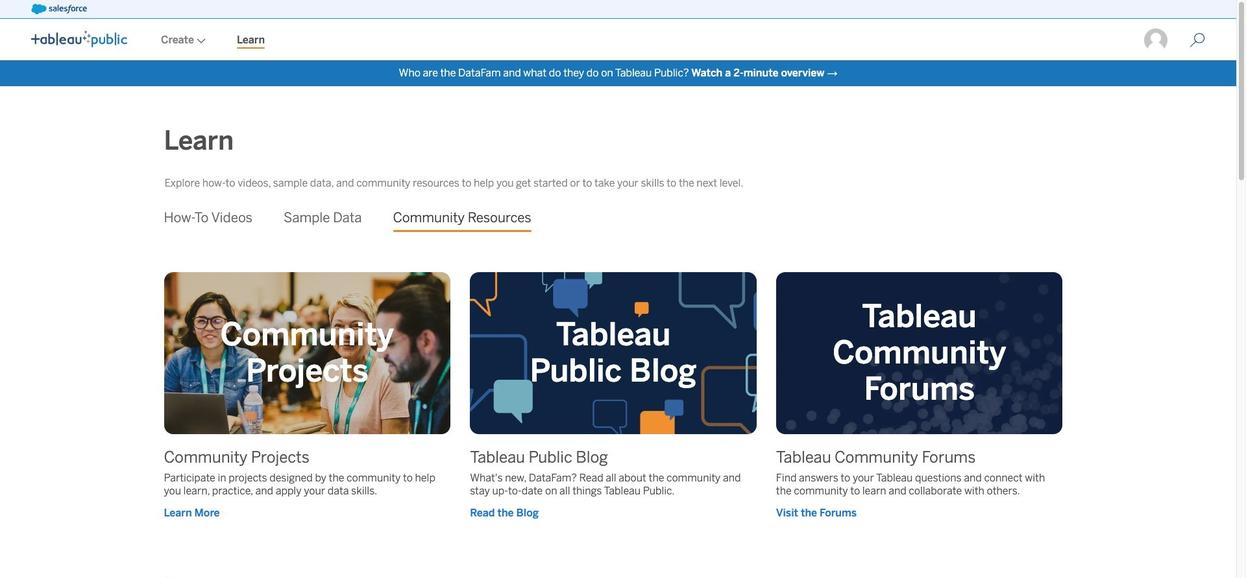 Task type: locate. For each thing, give the bounding box(es) containing it.
participate in projects designed by the community to help you learn, practice, and apply your data skills. image
[[164, 273, 471, 435]]

what's new, datafam? read all about the community and stay up-to-date on all things tableau public. image
[[470, 273, 778, 435]]



Task type: describe. For each thing, give the bounding box(es) containing it.
go to search image
[[1174, 32, 1221, 48]]

jacob.simon6557 image
[[1143, 27, 1169, 53]]

logo image
[[31, 31, 127, 47]]

find answers to your tableau questions and connect with the community to learn and collaborate with others. image
[[776, 273, 1084, 435]]

salesforce logo image
[[31, 4, 87, 14]]

create image
[[194, 38, 206, 43]]



Task type: vqa. For each thing, say whether or not it's contained in the screenshot.
the 885
no



